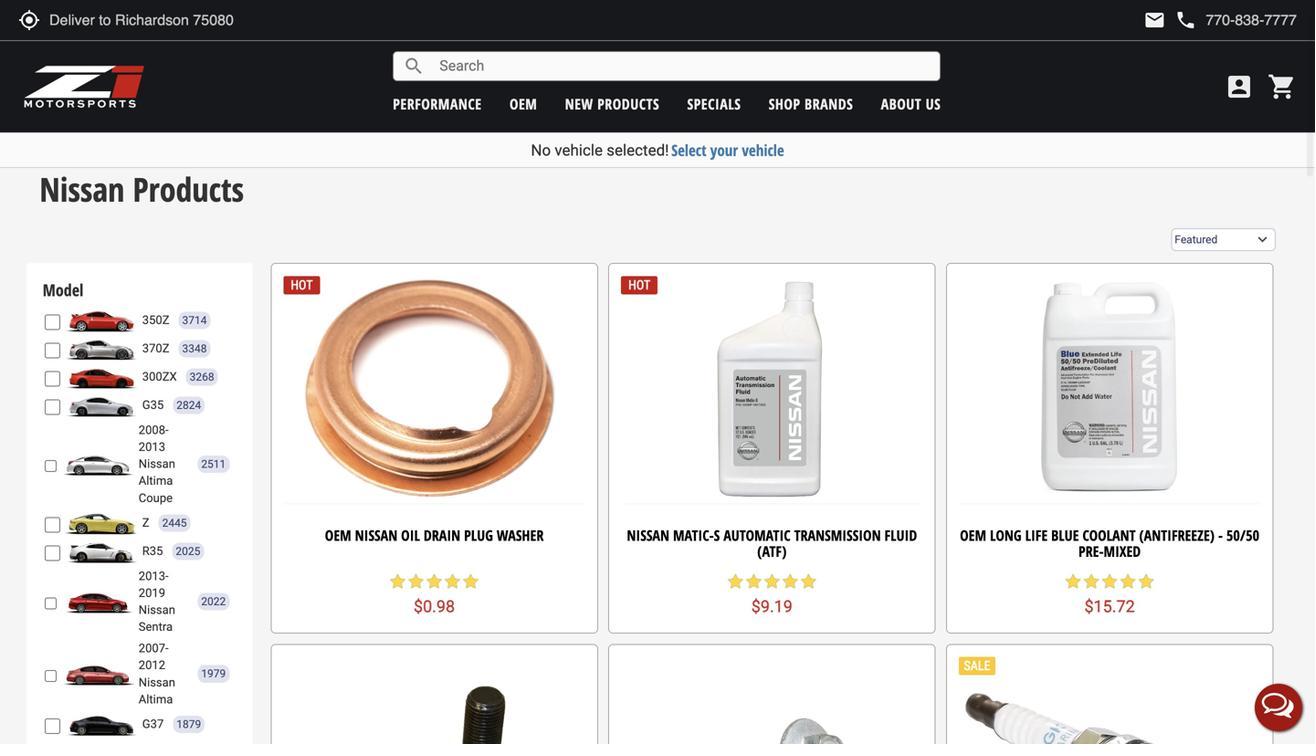 Task type: vqa. For each thing, say whether or not it's contained in the screenshot.
Nissan Products
yes



Task type: locate. For each thing, give the bounding box(es) containing it.
2 star from the left
[[407, 573, 425, 591]]

$0.98
[[414, 597, 455, 617]]

blue
[[1052, 526, 1079, 545]]

phone link
[[1175, 9, 1297, 31]]

oem up no
[[510, 94, 538, 114]]

2 horizontal spatial oem
[[960, 526, 987, 545]]

nissan products
[[39, 167, 244, 211]]

nissan inside nissan matic-s automatic transmission fluid (atf)
[[627, 526, 670, 545]]

2022
[[201, 596, 226, 608]]

oem link
[[510, 94, 538, 114]]

vehicle
[[742, 140, 785, 161], [555, 141, 603, 159]]

0 horizontal spatial vehicle
[[555, 141, 603, 159]]

long
[[990, 526, 1022, 545]]

oem
[[510, 94, 538, 114], [325, 526, 351, 545], [960, 526, 987, 545]]

select your vehicle link
[[672, 140, 785, 161]]

nissan left matic-
[[627, 526, 670, 545]]

washer
[[497, 526, 544, 545]]

g37
[[142, 718, 164, 732]]

1979
[[201, 668, 226, 681]]

new
[[565, 94, 594, 114]]

altima up 'coupe'
[[139, 474, 173, 488]]

$9.19
[[752, 597, 793, 617]]

r35
[[142, 545, 163, 558]]

1 altima from the top
[[139, 474, 173, 488]]

shop
[[769, 94, 801, 114]]

nissan altima coupe cl32 2008 2009 2010 2011 2012 2013 qr25de vq35de 2.5l 3.5l s sr se z1 motorsports image
[[61, 453, 134, 476]]

$15.72
[[1085, 597, 1135, 617]]

nissan down 2012
[[139, 676, 175, 690]]

about us link
[[881, 94, 941, 114]]

products
[[598, 94, 660, 114]]

oem inside oem long life blue coolant (antifreeze) - 50/50 pre-mixed
[[960, 526, 987, 545]]

oem left "oil"
[[325, 526, 351, 545]]

-
[[1219, 526, 1223, 545]]

nissan left "oil"
[[355, 526, 398, 545]]

1 horizontal spatial oem
[[510, 94, 538, 114]]

oem left long
[[960, 526, 987, 545]]

products
[[133, 167, 244, 211]]

0 horizontal spatial oem
[[325, 526, 351, 545]]

star star star star star $0.98
[[389, 573, 480, 617]]

sentra
[[139, 620, 173, 634]]

infiniti g35 coupe sedan v35 v36 skyline 2003 2004 2005 2006 2007 2008 3.5l vq35de revup rev up vq35hr z1 motorsports image
[[65, 394, 138, 418]]

6 star from the left
[[727, 573, 745, 591]]

altima
[[139, 474, 173, 488], [139, 693, 173, 707]]

shopping_cart
[[1268, 72, 1297, 101]]

automatic
[[724, 526, 791, 545]]

shop brands link
[[769, 94, 854, 114]]

nissan down 2013
[[139, 457, 175, 471]]

oem for oem nissan oil drain plug washer
[[325, 526, 351, 545]]

nissan 350z z33 2003 2004 2005 2006 2007 2008 2009 vq35de 3.5l revup rev up vq35hr nismo z1 motorsports image
[[65, 309, 138, 333]]

(atf)
[[758, 542, 787, 562]]

coupe
[[139, 491, 173, 505]]

3268
[[190, 371, 214, 384]]

8 star from the left
[[763, 573, 782, 591]]

shopping_cart link
[[1264, 72, 1297, 101]]

nissan down nissan link
[[39, 167, 125, 211]]

transmission
[[795, 526, 881, 545]]

nissan altima sedan l32 2007 2008 2009 2010 2011 2012 qr25de vq35de 2.5l 3.5l s sr sl se z1 motorsports image
[[61, 663, 134, 686]]

mail phone
[[1144, 9, 1197, 31]]

z
[[142, 516, 149, 530]]

1879
[[177, 718, 201, 731]]

350z
[[142, 314, 169, 327]]

2008- 2013 nissan altima coupe
[[139, 423, 175, 505]]

about us
[[881, 94, 941, 114]]

oem for oem long life blue coolant (antifreeze) - 50/50 pre-mixed
[[960, 526, 987, 545]]

nissan matic-s automatic transmission fluid (atf)
[[627, 526, 918, 562]]

altima inside 2007- 2012 nissan altima
[[139, 693, 173, 707]]

2445
[[162, 517, 187, 530]]

nissan
[[39, 127, 73, 144], [39, 167, 125, 211], [139, 457, 175, 471], [355, 526, 398, 545], [627, 526, 670, 545], [139, 603, 175, 617], [139, 676, 175, 690]]

star
[[389, 573, 407, 591], [407, 573, 425, 591], [425, 573, 444, 591], [444, 573, 462, 591], [462, 573, 480, 591], [727, 573, 745, 591], [745, 573, 763, 591], [763, 573, 782, 591], [782, 573, 800, 591], [800, 573, 818, 591], [1065, 573, 1083, 591], [1083, 573, 1101, 591], [1101, 573, 1119, 591], [1119, 573, 1138, 591], [1138, 573, 1156, 591]]

4 star from the left
[[444, 573, 462, 591]]

2013- 2019 nissan sentra
[[139, 570, 175, 634]]

select
[[672, 140, 707, 161]]

phone
[[1175, 9, 1197, 31]]

1 vertical spatial altima
[[139, 693, 173, 707]]

vehicle inside no vehicle selected! select your vehicle
[[555, 141, 603, 159]]

vehicle right 'your'
[[742, 140, 785, 161]]

life
[[1026, 526, 1048, 545]]

altima for 2008- 2013 nissan altima coupe
[[139, 474, 173, 488]]

None checkbox
[[45, 343, 60, 359], [45, 371, 60, 387], [45, 459, 56, 474], [45, 517, 60, 533], [45, 343, 60, 359], [45, 371, 60, 387], [45, 459, 56, 474], [45, 517, 60, 533]]

nissan 300zx z32 1990 1991 1992 1993 1994 1995 1996 vg30dett vg30de twin turbo non turbo z1 motorsports image
[[65, 365, 138, 389]]

vehicle right no
[[555, 141, 603, 159]]

new products link
[[565, 94, 660, 114]]

2012
[[139, 659, 165, 673]]

0 vertical spatial altima
[[139, 474, 173, 488]]

altima inside 2008- 2013 nissan altima coupe
[[139, 474, 173, 488]]

oil
[[401, 526, 420, 545]]

2 altima from the top
[[139, 693, 173, 707]]

370z
[[142, 342, 169, 356]]

nissan 370z z34 2009 2010 2011 2012 2013 2014 2015 2016 2017 2018 2019 3.7l vq37vhr vhr nismo z1 motorsports image
[[65, 337, 138, 361]]

search
[[403, 55, 425, 77]]

None checkbox
[[45, 315, 60, 330], [45, 400, 60, 415], [45, 546, 60, 561], [45, 596, 56, 612], [45, 669, 56, 684], [45, 719, 60, 735], [45, 315, 60, 330], [45, 400, 60, 415], [45, 546, 60, 561], [45, 596, 56, 612], [45, 669, 56, 684], [45, 719, 60, 735]]

nissan link
[[39, 127, 73, 144]]

altima up g37
[[139, 693, 173, 707]]

2025
[[176, 545, 200, 558]]



Task type: describe. For each thing, give the bounding box(es) containing it.
oem long life blue coolant (antifreeze) - 50/50 pre-mixed
[[960, 526, 1260, 562]]

5 star from the left
[[462, 573, 480, 591]]

us
[[926, 94, 941, 114]]

brands
[[805, 94, 854, 114]]

2824
[[177, 399, 201, 412]]

account_box
[[1225, 72, 1255, 101]]

matic-
[[673, 526, 714, 545]]

3348
[[182, 343, 207, 355]]

2008-
[[139, 423, 169, 437]]

oem nissan oil drain plug washer
[[325, 526, 544, 545]]

pre-
[[1079, 542, 1104, 562]]

altima for 2007- 2012 nissan altima
[[139, 693, 173, 707]]

2511
[[201, 458, 226, 471]]

300zx
[[142, 370, 177, 384]]

infiniti g37 coupe sedan convertible v36 cv36 hv36 skyline 2008 2009 2010 2011 2012 2013 3.7l vq37vhr z1 motorsports image
[[65, 713, 138, 737]]

nissan down z1 motorsports logo
[[39, 127, 73, 144]]

plug
[[464, 526, 493, 545]]

drain
[[424, 526, 461, 545]]

9 star from the left
[[782, 573, 800, 591]]

no
[[531, 141, 551, 159]]

3 star from the left
[[425, 573, 444, 591]]

14 star from the left
[[1119, 573, 1138, 591]]

2013
[[139, 440, 165, 454]]

(antifreeze)
[[1140, 526, 1215, 545]]

fluid
[[885, 526, 918, 545]]

star star star star star $15.72
[[1065, 573, 1156, 617]]

specials link
[[688, 94, 741, 114]]

3714
[[182, 314, 207, 327]]

my_location
[[18, 9, 40, 31]]

mixed
[[1104, 542, 1141, 562]]

oem for the oem link
[[510, 94, 538, 114]]

performance link
[[393, 94, 482, 114]]

z1 motorsports logo image
[[23, 64, 146, 110]]

account_box link
[[1221, 72, 1259, 101]]

2019
[[139, 587, 165, 600]]

10 star from the left
[[800, 573, 818, 591]]

selected!
[[607, 141, 669, 159]]

2007-
[[139, 642, 169, 656]]

1 horizontal spatial vehicle
[[742, 140, 785, 161]]

star star star star star $9.19
[[727, 573, 818, 617]]

no vehicle selected! select your vehicle
[[531, 140, 785, 161]]

11 star from the left
[[1065, 573, 1083, 591]]

1 star from the left
[[389, 573, 407, 591]]

performance
[[393, 94, 482, 114]]

13 star from the left
[[1101, 573, 1119, 591]]

s
[[714, 526, 720, 545]]

g35
[[142, 399, 164, 412]]

12 star from the left
[[1083, 573, 1101, 591]]

mail
[[1144, 9, 1166, 31]]

shop brands
[[769, 94, 854, 114]]

new products
[[565, 94, 660, 114]]

nissan up the sentra at the left of the page
[[139, 603, 175, 617]]

model
[[43, 279, 83, 302]]

50/50
[[1227, 526, 1260, 545]]

Search search field
[[425, 52, 940, 80]]

2023 nissan z image
[[65, 512, 138, 535]]

about
[[881, 94, 922, 114]]

7 star from the left
[[745, 573, 763, 591]]

nissan r35 gtr gt-r awd twin turbo 2009 2010 2011 2012 2013 2014 2015 2016 2017 2018 2019 2020 vr38dett z1 motorsports image
[[65, 540, 138, 564]]

2007- 2012 nissan altima
[[139, 642, 175, 707]]

coolant
[[1083, 526, 1136, 545]]

2013-
[[139, 570, 169, 583]]

nissan sentra b17 2013 2014 2015 2016 2017 2018 2019 mr16ddt mra8de 1.6l 1.8l turbo fe sl sr s nismo z1 motorsports image
[[61, 590, 134, 614]]

specials
[[688, 94, 741, 114]]

15 star from the left
[[1138, 573, 1156, 591]]

mail link
[[1144, 9, 1166, 31]]

your
[[711, 140, 738, 161]]



